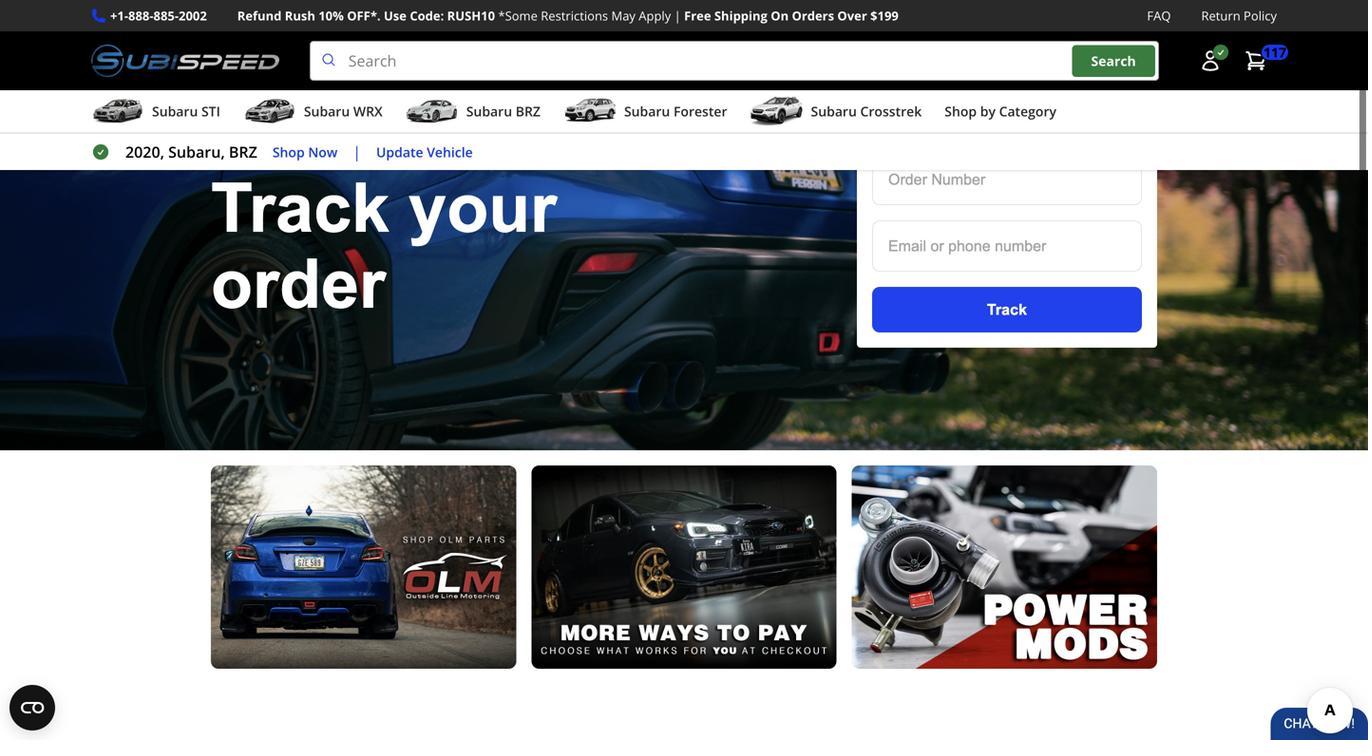 Task type: locate. For each thing, give the bounding box(es) containing it.
2020, subaru, brz
[[125, 142, 257, 162]]

update vehicle
[[376, 143, 473, 161]]

brz left a subaru forester thumbnail image
[[516, 102, 541, 120]]

subaru left the sti
[[152, 102, 198, 120]]

+1-888-885-2002
[[110, 7, 207, 24]]

shop left now
[[273, 143, 305, 161]]

subaru brz button
[[406, 94, 541, 132]]

refund rush 10% off*. use code: rush10 *some restrictions may apply | free shipping on orders over $199
[[237, 7, 899, 24]]

return policy
[[1202, 7, 1277, 24]]

subaru crosstrek button
[[750, 94, 922, 132]]

0 horizontal spatial shop
[[273, 143, 305, 161]]

| right now
[[353, 142, 361, 162]]

subaru inside subaru sti dropdown button
[[152, 102, 198, 120]]

open widget image
[[10, 685, 55, 731]]

now
[[308, 143, 338, 161]]

1 vertical spatial |
[[353, 142, 361, 162]]

10%
[[319, 7, 344, 24]]

0 horizontal spatial brz
[[229, 142, 257, 162]]

subaru for subaru brz
[[466, 102, 512, 120]]

1 horizontal spatial |
[[674, 7, 681, 24]]

885-
[[154, 7, 179, 24]]

faq link
[[1148, 6, 1171, 26]]

subaru inside subaru brz dropdown button
[[466, 102, 512, 120]]

4 subaru from the left
[[624, 102, 670, 120]]

may
[[612, 7, 636, 24]]

subispeed logo image
[[91, 41, 279, 81]]

restrictions
[[541, 7, 608, 24]]

button image
[[1200, 50, 1222, 72]]

subaru wrx button
[[243, 94, 383, 132]]

use
[[384, 7, 407, 24]]

subaru inside subaru crosstrek dropdown button
[[811, 102, 857, 120]]

subaru
[[152, 102, 198, 120], [304, 102, 350, 120], [466, 102, 512, 120], [624, 102, 670, 120], [811, 102, 857, 120]]

1 horizontal spatial brz
[[516, 102, 541, 120]]

|
[[674, 7, 681, 24], [353, 142, 361, 162]]

brz right 'subaru,'
[[229, 142, 257, 162]]

0 vertical spatial shop
[[945, 102, 977, 120]]

policy
[[1244, 7, 1277, 24]]

subaru forester button
[[564, 94, 728, 132]]

sti
[[201, 102, 220, 120]]

2 subaru from the left
[[304, 102, 350, 120]]

0 vertical spatial |
[[674, 7, 681, 24]]

1 horizontal spatial shop
[[945, 102, 977, 120]]

category
[[1000, 102, 1057, 120]]

5 subaru from the left
[[811, 102, 857, 120]]

shop for shop by category
[[945, 102, 977, 120]]

subaru up vehicle
[[466, 102, 512, 120]]

0 vertical spatial brz
[[516, 102, 541, 120]]

subaru inside subaru forester 'dropdown button'
[[624, 102, 670, 120]]

subaru for subaru forester
[[624, 102, 670, 120]]

over
[[838, 7, 868, 24]]

1 vertical spatial brz
[[229, 142, 257, 162]]

a subaru brz thumbnail image image
[[406, 97, 459, 126]]

shop
[[945, 102, 977, 120], [273, 143, 305, 161]]

117 button
[[1236, 42, 1289, 80]]

wrx
[[353, 102, 383, 120]]

*some
[[498, 7, 538, 24]]

shop left by
[[945, 102, 977, 120]]

3 subaru from the left
[[466, 102, 512, 120]]

+1-888-885-2002 link
[[110, 6, 207, 26]]

subaru left forester
[[624, 102, 670, 120]]

off*.
[[347, 7, 381, 24]]

forester
[[674, 102, 728, 120]]

on
[[771, 7, 789, 24]]

1 vertical spatial shop
[[273, 143, 305, 161]]

brz
[[516, 102, 541, 120], [229, 142, 257, 162]]

subaru inside subaru wrx dropdown button
[[304, 102, 350, 120]]

shop inside dropdown button
[[945, 102, 977, 120]]

1 subaru from the left
[[152, 102, 198, 120]]

subaru,
[[168, 142, 225, 162]]

shop by category button
[[945, 94, 1057, 132]]

subaru for subaru wrx
[[304, 102, 350, 120]]

| left free
[[674, 7, 681, 24]]

search
[[1092, 52, 1137, 70]]

subaru up now
[[304, 102, 350, 120]]

2020,
[[125, 142, 164, 162]]

subaru right a subaru crosstrek thumbnail image
[[811, 102, 857, 120]]



Task type: vqa. For each thing, say whether or not it's contained in the screenshot.
|
yes



Task type: describe. For each thing, give the bounding box(es) containing it.
subaru sti button
[[91, 94, 220, 132]]

subaru sti
[[152, 102, 220, 120]]

orders
[[792, 7, 835, 24]]

vehicle
[[427, 143, 473, 161]]

return policy link
[[1202, 6, 1277, 26]]

117
[[1264, 43, 1287, 61]]

shop by category
[[945, 102, 1057, 120]]

+1-
[[110, 7, 128, 24]]

code:
[[410, 7, 444, 24]]

shipping
[[715, 7, 768, 24]]

search input field
[[310, 41, 1160, 81]]

subaru brz
[[466, 102, 541, 120]]

a subaru forester thumbnail image image
[[564, 97, 617, 126]]

shop for shop now
[[273, 143, 305, 161]]

free
[[684, 7, 711, 24]]

shop now
[[273, 143, 338, 161]]

rush
[[285, 7, 315, 24]]

2002
[[179, 7, 207, 24]]

by
[[981, 102, 996, 120]]

crosstrek
[[861, 102, 922, 120]]

refund
[[237, 7, 282, 24]]

subaru for subaru sti
[[152, 102, 198, 120]]

a subaru wrx thumbnail image image
[[243, 97, 296, 126]]

a subaru sti thumbnail image image
[[91, 97, 144, 126]]

apply
[[639, 7, 671, 24]]

update vehicle button
[[376, 141, 473, 163]]

return
[[1202, 7, 1241, 24]]

faq
[[1148, 7, 1171, 24]]

subaru crosstrek
[[811, 102, 922, 120]]

subaru for subaru crosstrek
[[811, 102, 857, 120]]

888-
[[128, 7, 154, 24]]

rush10
[[447, 7, 495, 24]]

update
[[376, 143, 424, 161]]

subaru forester
[[624, 102, 728, 120]]

search button
[[1073, 45, 1156, 77]]

a subaru crosstrek thumbnail image image
[[750, 97, 804, 126]]

shop now link
[[273, 141, 338, 163]]

0 horizontal spatial |
[[353, 142, 361, 162]]

subaru wrx
[[304, 102, 383, 120]]

$199
[[871, 7, 899, 24]]

brz inside dropdown button
[[516, 102, 541, 120]]



